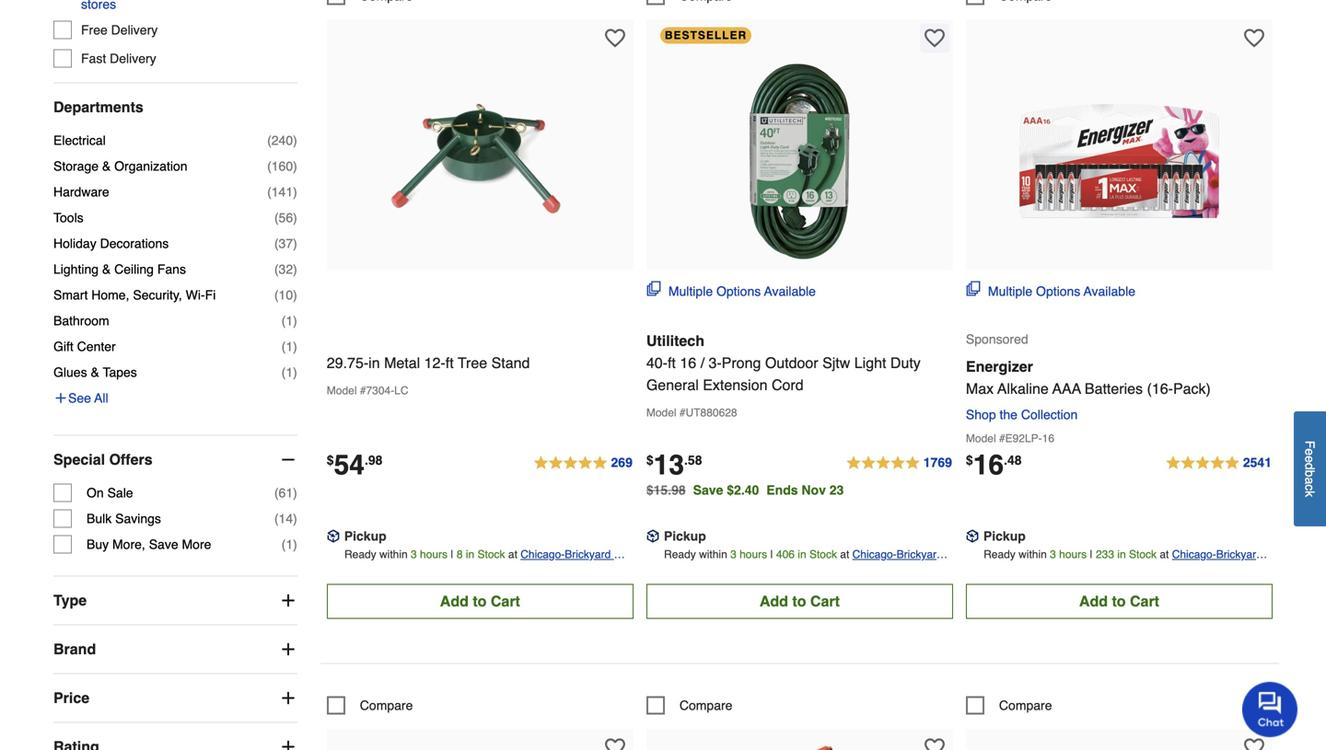Task type: vqa. For each thing, say whether or not it's contained in the screenshot.


Task type: locate. For each thing, give the bounding box(es) containing it.
2 chicago- from the left
[[853, 548, 897, 561]]

16 down "collection"
[[1042, 432, 1055, 445]]

lowe's for 406
[[853, 567, 887, 580]]

2 ( 1 ) from the top
[[282, 339, 297, 354]]

security,
[[133, 288, 182, 303]]

2 vertical spatial #
[[999, 432, 1005, 445]]

)
[[293, 133, 297, 148], [293, 159, 297, 174], [293, 185, 297, 199], [293, 210, 297, 225], [293, 236, 297, 251], [293, 262, 297, 277], [293, 288, 297, 303], [293, 314, 297, 328], [293, 339, 297, 354], [293, 365, 297, 380], [293, 486, 297, 501], [293, 512, 297, 526], [293, 537, 297, 552]]

3 left 8
[[411, 548, 417, 561]]

11 ) from the top
[[293, 486, 297, 501]]

hours for 233
[[1059, 548, 1087, 561]]

in
[[369, 354, 380, 371], [466, 548, 475, 561], [798, 548, 806, 561], [1118, 548, 1126, 561]]

delivery up fast delivery
[[111, 23, 158, 37]]

lowe's inside "ready within 3 hours | 8 in stock at chicago-brickyard lowe's"
[[521, 567, 555, 580]]

9 ) from the top
[[293, 339, 297, 354]]

160
[[271, 159, 293, 174]]

1 horizontal spatial add to cart button
[[646, 584, 953, 619]]

3 lowe's from the left
[[1172, 567, 1206, 580]]

2 options from the left
[[1036, 284, 1081, 299]]

2 plus image from the top
[[279, 689, 297, 708]]

3 compare from the left
[[999, 698, 1052, 713]]

1 horizontal spatial lowe's
[[853, 567, 887, 580]]

7 ) from the top
[[293, 288, 297, 303]]

1 horizontal spatial options
[[1036, 284, 1081, 299]]

3 chicago- from the left
[[1172, 548, 1216, 561]]

2 multiple from the left
[[988, 284, 1033, 299]]

home,
[[91, 288, 129, 303]]

( 10 )
[[274, 288, 297, 303]]

1 ) from the top
[[293, 133, 297, 148]]

$ right minus image
[[327, 453, 334, 468]]

compare
[[360, 698, 413, 713], [680, 698, 733, 713], [999, 698, 1052, 713]]

( for on sale
[[274, 486, 279, 501]]

plus image
[[53, 391, 68, 406], [279, 641, 297, 659]]

$ right the 1769
[[966, 453, 973, 468]]

8 ) from the top
[[293, 314, 297, 328]]

pickup image for ready within 3 hours | 233 in stock at chicago-brickyard lowe's
[[966, 530, 979, 543]]

3 chicago-brickyard lowe's button from the left
[[1172, 546, 1273, 580]]

2 horizontal spatial at
[[1160, 548, 1169, 561]]

multiple options available link up the sponsored
[[966, 281, 1136, 301]]

0 horizontal spatial available
[[764, 284, 816, 299]]

hardware
[[53, 185, 109, 199]]

multiple options available
[[669, 284, 816, 299], [988, 284, 1136, 299]]

heart outline image
[[925, 28, 945, 48], [925, 738, 945, 751], [1244, 738, 1264, 751]]

plus image inside the type button
[[279, 592, 297, 610]]

1 horizontal spatial add to cart
[[760, 593, 840, 610]]

2 available from the left
[[1084, 284, 1136, 299]]

1 within from the left
[[379, 548, 408, 561]]

$ 13 .58
[[646, 449, 702, 481]]

at right the 406 on the right bottom
[[840, 548, 849, 561]]

multiple options available link up the prong
[[646, 281, 816, 301]]

2 horizontal spatial chicago-brickyard lowe's button
[[1172, 546, 1273, 580]]

available for utilitech 40-ft 16 / 3-prong outdoor sjtw light duty general extension cord image's multiple options available link
[[764, 284, 816, 299]]

1 horizontal spatial 16
[[973, 449, 1004, 481]]

$ for 16
[[966, 453, 973, 468]]

1 horizontal spatial chicago-
[[853, 548, 897, 561]]

) for electrical
[[293, 133, 297, 148]]

0 horizontal spatial hours
[[420, 548, 448, 561]]

1 horizontal spatial pickup image
[[966, 530, 979, 543]]

1 horizontal spatial 3
[[730, 548, 737, 561]]

3 3 from the left
[[1050, 548, 1056, 561]]

2 horizontal spatial within
[[1019, 548, 1047, 561]]

lowe's inside ready within 3 hours | 233 in stock at chicago-brickyard lowe's
[[1172, 567, 1206, 580]]

0 horizontal spatial compare
[[360, 698, 413, 713]]

1 to from the left
[[473, 593, 487, 610]]

5013943287 element
[[966, 697, 1052, 715]]

1 chicago- from the left
[[521, 548, 565, 561]]

multiple options available up the sponsored
[[988, 284, 1136, 299]]

within down $2.40
[[699, 548, 727, 561]]

1 horizontal spatial pickup
[[664, 529, 706, 544]]

5 stars image for 13
[[845, 452, 953, 475]]

see all
[[68, 391, 108, 406]]

269 button
[[533, 452, 634, 475]]

within for ready within 3 hours | 233 in stock at chicago-brickyard lowe's
[[1019, 548, 1047, 561]]

& up home,
[[102, 262, 111, 277]]

was price $15.98 element
[[646, 478, 693, 498]]

3 stock from the left
[[1129, 548, 1157, 561]]

within
[[379, 548, 408, 561], [699, 548, 727, 561], [1019, 548, 1047, 561]]

2 horizontal spatial ready
[[984, 548, 1016, 561]]

chicago- for ready within 3 hours | 8 in stock at chicago-brickyard lowe's
[[521, 548, 565, 561]]

f e e d b a c k button
[[1294, 411, 1326, 527]]

1
[[286, 314, 293, 328], [286, 339, 293, 354], [286, 365, 293, 380], [286, 537, 293, 552]]

1 horizontal spatial within
[[699, 548, 727, 561]]

fast delivery
[[81, 51, 156, 66]]

0 horizontal spatial add
[[440, 593, 469, 610]]

( for smart home, security, wi-fi
[[274, 288, 279, 303]]

e up d
[[1303, 449, 1318, 456]]

1 horizontal spatial #
[[680, 406, 686, 419]]

available up outdoor
[[764, 284, 816, 299]]

energizer max alkaline aaa batteries (16-pack) image
[[1018, 60, 1221, 263]]

1 vertical spatial #
[[680, 406, 686, 419]]

2541 button
[[1165, 452, 1273, 475]]

| inside ready within 3 hours | 233 in stock at chicago-brickyard lowe's
[[1090, 548, 1093, 561]]

pickup image for ready within 3 hours | 8 in stock at chicago-brickyard lowe's
[[327, 530, 340, 543]]

2 horizontal spatial lowe's
[[1172, 567, 1206, 580]]

12 ) from the top
[[293, 512, 297, 526]]

0 horizontal spatial options
[[717, 284, 761, 299]]

add to cart button down ready within 3 hours | 233 in stock at chicago-brickyard lowe's
[[966, 584, 1273, 619]]

3 add to cart button from the left
[[966, 584, 1273, 619]]

1 add from the left
[[440, 593, 469, 610]]

$2.40
[[727, 483, 759, 498]]

$ for 13
[[646, 453, 654, 468]]

2 hours from the left
[[740, 548, 767, 561]]

lc
[[394, 384, 409, 397]]

compare inside 5013943287 element
[[999, 698, 1052, 713]]

1 brickyard from the left
[[565, 548, 611, 561]]

model down 29.75-
[[327, 384, 357, 397]]

16 inside utilitech 40-ft 16 / 3-prong outdoor sjtw light duty general extension cord
[[680, 354, 696, 371]]

free
[[81, 23, 108, 37]]

multiple up the sponsored
[[988, 284, 1033, 299]]

0 vertical spatial 16
[[680, 354, 696, 371]]

2 horizontal spatial hours
[[1059, 548, 1087, 561]]

3 left the 406 on the right bottom
[[730, 548, 737, 561]]

stock inside "ready within 3 hours | 8 in stock at chicago-brickyard lowe's"
[[478, 548, 505, 561]]

6 ) from the top
[[293, 262, 297, 277]]

model for model # 7304-lc
[[327, 384, 357, 397]]

2 ) from the top
[[293, 159, 297, 174]]

compare inside 5014300771 element
[[360, 698, 413, 713]]

| left 8
[[451, 548, 454, 561]]

to
[[473, 593, 487, 610], [792, 593, 806, 610], [1112, 593, 1126, 610]]

pickup image down 54 on the bottom
[[327, 530, 340, 543]]

4 ) from the top
[[293, 210, 297, 225]]

at for 406
[[840, 548, 849, 561]]

2 horizontal spatial model
[[966, 432, 996, 445]]

1 hours from the left
[[420, 548, 448, 561]]

1 vertical spatial delivery
[[110, 51, 156, 66]]

2 at from the left
[[840, 548, 849, 561]]

14
[[279, 512, 293, 526]]

pickup down $ 54 .98
[[344, 529, 387, 544]]

1 horizontal spatial 5 stars image
[[845, 452, 953, 475]]

| left 233
[[1090, 548, 1093, 561]]

# down 29.75-
[[360, 384, 366, 397]]

alkaline
[[998, 380, 1049, 397]]

options up energizer max alkaline aaa batteries (16-pack) on the right of page
[[1036, 284, 1081, 299]]

add to cart
[[440, 593, 520, 610], [760, 593, 840, 610], [1079, 593, 1160, 610]]

available
[[764, 284, 816, 299], [1084, 284, 1136, 299]]

brickyard for ready within 3 hours | 406 in stock at chicago-brickyard lowe's
[[897, 548, 943, 561]]

add to cart down ready within 3 hours | 406 in stock at chicago-brickyard lowe's
[[760, 593, 840, 610]]

hours for 8
[[420, 548, 448, 561]]

1 multiple options available link from the left
[[646, 281, 816, 301]]

# up .48
[[999, 432, 1005, 445]]

utilitech 40-ft 16 / 3-prong outdoor sjtw light duty general extension cord image
[[699, 60, 901, 263]]

brickyard inside "ready within 3 hours | 8 in stock at chicago-brickyard lowe's"
[[565, 548, 611, 561]]

2 vertical spatial &
[[91, 365, 99, 380]]

3 ) from the top
[[293, 185, 297, 199]]

delivery down free delivery
[[110, 51, 156, 66]]

( 1 ) for glues & tapes
[[282, 365, 297, 380]]

ready for ready within 3 hours | 8 in stock at chicago-brickyard lowe's
[[344, 548, 376, 561]]

chicago- for ready within 3 hours | 406 in stock at chicago-brickyard lowe's
[[853, 548, 897, 561]]

2 vertical spatial model
[[966, 432, 996, 445]]

in left metal
[[369, 354, 380, 371]]

lowe's
[[521, 567, 555, 580], [853, 567, 887, 580], [1172, 567, 1206, 580]]

2 horizontal spatial $
[[966, 453, 973, 468]]

5 stars image containing 2541
[[1165, 452, 1273, 475]]

ready inside ready within 3 hours | 406 in stock at chicago-brickyard lowe's
[[664, 548, 696, 561]]

2 horizontal spatial stock
[[1129, 548, 1157, 561]]

in right 233
[[1118, 548, 1126, 561]]

0 vertical spatial &
[[102, 159, 111, 174]]

add down 233
[[1079, 593, 1108, 610]]

(
[[267, 133, 271, 148], [267, 159, 271, 174], [267, 185, 271, 199], [274, 210, 279, 225], [274, 236, 279, 251], [274, 262, 279, 277], [274, 288, 279, 303], [282, 314, 286, 328], [282, 339, 286, 354], [282, 365, 286, 380], [274, 486, 279, 501], [274, 512, 279, 526], [282, 537, 286, 552]]

& right storage
[[102, 159, 111, 174]]

pickup down actual price $16.48 element
[[984, 529, 1026, 544]]

1 add to cart button from the left
[[327, 584, 634, 619]]

3 1 from the top
[[286, 365, 293, 380]]

compare for 5013943287 element at the bottom right of the page
[[999, 698, 1052, 713]]

2 horizontal spatial add to cart button
[[966, 584, 1273, 619]]

0 horizontal spatial chicago-
[[521, 548, 565, 561]]

0 horizontal spatial $
[[327, 453, 334, 468]]

1 horizontal spatial chicago-brickyard lowe's button
[[853, 546, 953, 580]]

0 horizontal spatial pickup
[[344, 529, 387, 544]]

delivery for fast delivery
[[110, 51, 156, 66]]

brickyard for ready within 3 hours | 8 in stock at chicago-brickyard lowe's
[[565, 548, 611, 561]]

model down shop
[[966, 432, 996, 445]]

0 horizontal spatial add to cart button
[[327, 584, 634, 619]]

within inside "ready within 3 hours | 8 in stock at chicago-brickyard lowe's"
[[379, 548, 408, 561]]

within left 8
[[379, 548, 408, 561]]

1 | from the left
[[451, 548, 454, 561]]

( 1 )
[[282, 314, 297, 328], [282, 339, 297, 354], [282, 365, 297, 380], [282, 537, 297, 552]]

( for glues & tapes
[[282, 365, 286, 380]]

2 cart from the left
[[810, 593, 840, 610]]

0 horizontal spatial add to cart
[[440, 593, 520, 610]]

little giant ladders xtra-lite plus 5-ft aluminum type 1aa-375-lb load capacity step ladder image
[[699, 739, 901, 751]]

pickup for ready within 3 hours | 8 in stock at chicago-brickyard lowe's
[[344, 529, 387, 544]]

stock right 233
[[1129, 548, 1157, 561]]

in right 8
[[466, 548, 475, 561]]

hours left 233
[[1059, 548, 1087, 561]]

hours
[[420, 548, 448, 561], [740, 548, 767, 561], [1059, 548, 1087, 561]]

compare for 5014114195 element
[[680, 698, 733, 713]]

1 pickup image from the left
[[327, 530, 340, 543]]

chicago- right 8
[[521, 548, 565, 561]]

1 vertical spatial plus image
[[279, 641, 297, 659]]

3 at from the left
[[1160, 548, 1169, 561]]

1 horizontal spatial model
[[646, 406, 677, 419]]

16
[[680, 354, 696, 371], [1042, 432, 1055, 445], [973, 449, 1004, 481]]

multiple up utilitech
[[669, 284, 713, 299]]

0 horizontal spatial cart
[[491, 593, 520, 610]]

options up the prong
[[717, 284, 761, 299]]

in inside ready within 3 hours | 233 in stock at chicago-brickyard lowe's
[[1118, 548, 1126, 561]]

stock right the 406 on the right bottom
[[810, 548, 837, 561]]

2541
[[1243, 455, 1272, 470]]

8
[[457, 548, 463, 561]]

2 horizontal spatial cart
[[1130, 593, 1160, 610]]

1 stock from the left
[[478, 548, 505, 561]]

holiday
[[53, 236, 96, 251]]

( 160 )
[[267, 159, 297, 174]]

3 $ from the left
[[966, 453, 973, 468]]

1 add to cart from the left
[[440, 593, 520, 610]]

3 ( 1 ) from the top
[[282, 365, 297, 380]]

& right glues
[[91, 365, 99, 380]]

options for utilitech 40-ft 16 / 3-prong outdoor sjtw light duty general extension cord image
[[717, 284, 761, 299]]

1 available from the left
[[764, 284, 816, 299]]

10 ) from the top
[[293, 365, 297, 380]]

special offers button
[[53, 436, 297, 484]]

heart outline image
[[605, 28, 625, 48], [1244, 28, 1264, 48], [605, 738, 625, 751]]

3 inside ready within 3 hours | 406 in stock at chicago-brickyard lowe's
[[730, 548, 737, 561]]

plus image inside brand button
[[279, 641, 297, 659]]

in inside "ready within 3 hours | 8 in stock at chicago-brickyard lowe's"
[[466, 548, 475, 561]]

3 | from the left
[[1090, 548, 1093, 561]]

) for tools
[[293, 210, 297, 225]]

in for ready within 3 hours | 233 in stock at chicago-brickyard lowe's
[[1118, 548, 1126, 561]]

0 horizontal spatial 5 stars image
[[533, 452, 634, 475]]

in inside ready within 3 hours | 406 in stock at chicago-brickyard lowe's
[[798, 548, 806, 561]]

$ right 269
[[646, 453, 654, 468]]

within inside ready within 3 hours | 233 in stock at chicago-brickyard lowe's
[[1019, 548, 1047, 561]]

multiple options available up the prong
[[669, 284, 816, 299]]

1769 button
[[845, 452, 953, 475]]

ft up general at the bottom
[[668, 354, 676, 371]]

1 3 from the left
[[411, 548, 417, 561]]

0 horizontal spatial model
[[327, 384, 357, 397]]

ready inside ready within 3 hours | 233 in stock at chicago-brickyard lowe's
[[984, 548, 1016, 561]]

1 vertical spatial save
[[149, 537, 178, 552]]

1 plus image from the top
[[279, 592, 297, 610]]

1 horizontal spatial available
[[1084, 284, 1136, 299]]

( for buy more, save more
[[282, 537, 286, 552]]

1 options from the left
[[717, 284, 761, 299]]

2 pickup from the left
[[664, 529, 706, 544]]

ready down $15.98
[[664, 548, 696, 561]]

chicago- inside "ready within 3 hours | 8 in stock at chicago-brickyard lowe's"
[[521, 548, 565, 561]]

hours left the 406 on the right bottom
[[740, 548, 767, 561]]

plus image
[[279, 592, 297, 610], [279, 689, 297, 708], [279, 738, 297, 751]]

2 | from the left
[[770, 548, 773, 561]]

ready down actual price $54.98 element
[[344, 548, 376, 561]]

2 ready from the left
[[664, 548, 696, 561]]

1 ready from the left
[[344, 548, 376, 561]]

2 horizontal spatial 16
[[1042, 432, 1055, 445]]

3 inside ready within 3 hours | 233 in stock at chicago-brickyard lowe's
[[1050, 548, 1056, 561]]

add
[[440, 593, 469, 610], [760, 593, 788, 610], [1079, 593, 1108, 610]]

lowe's for 233
[[1172, 567, 1206, 580]]

to down "ready within 3 hours | 8 in stock at chicago-brickyard lowe's"
[[473, 593, 487, 610]]

16 left the / at the right
[[680, 354, 696, 371]]

free delivery
[[81, 23, 158, 37]]

pickup right pickup icon
[[664, 529, 706, 544]]

0 horizontal spatial chicago-brickyard lowe's button
[[521, 546, 634, 580]]

at right 8
[[508, 548, 518, 561]]

buy more, save more
[[87, 537, 211, 552]]

2 1 from the top
[[286, 339, 293, 354]]

at inside ready within 3 hours | 233 in stock at chicago-brickyard lowe's
[[1160, 548, 1169, 561]]

$
[[327, 453, 334, 468], [646, 453, 654, 468], [966, 453, 973, 468]]

add to cart down "ready within 3 hours | 8 in stock at chicago-brickyard lowe's"
[[440, 593, 520, 610]]

within left 233
[[1019, 548, 1047, 561]]

save down .58
[[693, 483, 723, 498]]

.48
[[1004, 453, 1022, 468]]

0 vertical spatial plus image
[[53, 391, 68, 406]]

pickup image down the $ 16 .48
[[966, 530, 979, 543]]

storage & organization
[[53, 159, 187, 174]]

ends nov 23 element
[[767, 483, 851, 498]]

2 lowe's from the left
[[853, 567, 887, 580]]

5 stars image containing 1769
[[845, 452, 953, 475]]

prong
[[722, 354, 761, 371]]

54
[[334, 449, 365, 481]]

1 horizontal spatial multiple
[[988, 284, 1033, 299]]

add to cart button down "ready within 3 hours | 8 in stock at chicago-brickyard lowe's"
[[327, 584, 634, 619]]

brickyard inside ready within 3 hours | 406 in stock at chicago-brickyard lowe's
[[897, 548, 943, 561]]

0 horizontal spatial |
[[451, 548, 454, 561]]

add to cart down ready within 3 hours | 233 in stock at chicago-brickyard lowe's
[[1079, 593, 1160, 610]]

model down general at the bottom
[[646, 406, 677, 419]]

1 vertical spatial plus image
[[279, 689, 297, 708]]

1 lowe's from the left
[[521, 567, 555, 580]]

brickyard for ready within 3 hours | 233 in stock at chicago-brickyard lowe's
[[1216, 548, 1263, 561]]

| left the 406 on the right bottom
[[770, 548, 773, 561]]

1 horizontal spatial $
[[646, 453, 654, 468]]

1 horizontal spatial ft
[[668, 354, 676, 371]]

32
[[279, 262, 293, 277]]

f e e d b a c k
[[1303, 441, 1318, 497]]

2 brickyard from the left
[[897, 548, 943, 561]]

$ inside $ 54 .98
[[327, 453, 334, 468]]

3 inside "ready within 3 hours | 8 in stock at chicago-brickyard lowe's"
[[411, 548, 417, 561]]

chicago- for ready within 3 hours | 233 in stock at chicago-brickyard lowe's
[[1172, 548, 1216, 561]]

0 horizontal spatial lowe's
[[521, 567, 555, 580]]

2 horizontal spatial pickup
[[984, 529, 1026, 544]]

1 horizontal spatial compare
[[680, 698, 733, 713]]

2 add to cart button from the left
[[646, 584, 953, 619]]

2 horizontal spatial add to cart
[[1079, 593, 1160, 610]]

1769
[[924, 455, 952, 470]]

&
[[102, 159, 111, 174], [102, 262, 111, 277], [91, 365, 99, 380]]

29.75-in metal 12-ft tree stand
[[327, 354, 530, 371]]

lowe's inside ready within 3 hours | 406 in stock at chicago-brickyard lowe's
[[853, 567, 887, 580]]

save left the "more"
[[149, 537, 178, 552]]

( 141 )
[[267, 185, 297, 199]]

3 plus image from the top
[[279, 738, 297, 751]]

type
[[53, 592, 87, 609]]

general
[[646, 377, 699, 394]]

on
[[87, 486, 104, 501]]

0 horizontal spatial brickyard
[[565, 548, 611, 561]]

stock right 8
[[478, 548, 505, 561]]

2 horizontal spatial compare
[[999, 698, 1052, 713]]

stock inside ready within 3 hours | 233 in stock at chicago-brickyard lowe's
[[1129, 548, 1157, 561]]

cart down "ready within 3 hours | 8 in stock at chicago-brickyard lowe's"
[[491, 593, 520, 610]]

sponsored
[[966, 332, 1028, 347]]

2 horizontal spatial |
[[1090, 548, 1093, 561]]

( for holiday decorations
[[274, 236, 279, 251]]

( for gift center
[[282, 339, 286, 354]]

in right the 406 on the right bottom
[[798, 548, 806, 561]]

offers
[[109, 451, 153, 468]]

3 left 233
[[1050, 548, 1056, 561]]

0 vertical spatial model
[[327, 384, 357, 397]]

0 horizontal spatial at
[[508, 548, 518, 561]]

energizer
[[966, 358, 1033, 375]]

2 horizontal spatial to
[[1112, 593, 1126, 610]]

5 stars image
[[533, 452, 634, 475], [845, 452, 953, 475], [1165, 452, 1273, 475]]

( for lighting & ceiling fans
[[274, 262, 279, 277]]

stock inside ready within 3 hours | 406 in stock at chicago-brickyard lowe's
[[810, 548, 837, 561]]

0 vertical spatial save
[[693, 483, 723, 498]]

3 brickyard from the left
[[1216, 548, 1263, 561]]

hours inside "ready within 3 hours | 8 in stock at chicago-brickyard lowe's"
[[420, 548, 448, 561]]

0 horizontal spatial multiple options available
[[669, 284, 816, 299]]

0 horizontal spatial 3
[[411, 548, 417, 561]]

( 1 ) for gift center
[[282, 339, 297, 354]]

& for organization
[[102, 159, 111, 174]]

price button
[[53, 675, 297, 723]]

| inside "ready within 3 hours | 8 in stock at chicago-brickyard lowe's"
[[451, 548, 454, 561]]

1 horizontal spatial multiple options available link
[[966, 281, 1136, 301]]

0 horizontal spatial 16
[[680, 354, 696, 371]]

chicago- inside ready within 3 hours | 406 in stock at chicago-brickyard lowe's
[[853, 548, 897, 561]]

plus image inside price button
[[279, 689, 297, 708]]

1 chicago-brickyard lowe's button from the left
[[521, 546, 634, 580]]

1000209817 element
[[966, 0, 1052, 5]]

0 horizontal spatial within
[[379, 548, 408, 561]]

cart down ready within 3 hours | 233 in stock at chicago-brickyard lowe's
[[1130, 593, 1160, 610]]

2 vertical spatial plus image
[[279, 738, 297, 751]]

chat invite button image
[[1242, 682, 1299, 738]]

0 horizontal spatial multiple options available link
[[646, 281, 816, 301]]

brickyard inside ready within 3 hours | 233 in stock at chicago-brickyard lowe's
[[1216, 548, 1263, 561]]

compare inside 5014114195 element
[[680, 698, 733, 713]]

# down general at the bottom
[[680, 406, 686, 419]]

2 $ from the left
[[646, 453, 654, 468]]

3 within from the left
[[1019, 548, 1047, 561]]

1 horizontal spatial brickyard
[[897, 548, 943, 561]]

2 chicago-brickyard lowe's button from the left
[[853, 546, 953, 580]]

( 37 )
[[274, 236, 297, 251]]

4 ( 1 ) from the top
[[282, 537, 297, 552]]

extension
[[703, 377, 768, 394]]

metal
[[384, 354, 420, 371]]

within inside ready within 3 hours | 406 in stock at chicago-brickyard lowe's
[[699, 548, 727, 561]]

available up energizer max alkaline aaa batteries (16-pack) on the right of page
[[1084, 284, 1136, 299]]

hours inside ready within 3 hours | 233 in stock at chicago-brickyard lowe's
[[1059, 548, 1087, 561]]

at for 8
[[508, 548, 518, 561]]

1 e from the top
[[1303, 449, 1318, 456]]

7304-
[[366, 384, 394, 397]]

1 for buy more, save more
[[286, 537, 293, 552]]

0 horizontal spatial #
[[360, 384, 366, 397]]

hours inside ready within 3 hours | 406 in stock at chicago-brickyard lowe's
[[740, 548, 767, 561]]

0 horizontal spatial pickup image
[[327, 530, 340, 543]]

chicago- right 233
[[1172, 548, 1216, 561]]

brickyard
[[565, 548, 611, 561], [897, 548, 943, 561], [1216, 548, 1263, 561]]

e up the b
[[1303, 456, 1318, 463]]

2 horizontal spatial #
[[999, 432, 1005, 445]]

13 ) from the top
[[293, 537, 297, 552]]

3 ready from the left
[[984, 548, 1016, 561]]

glues
[[53, 365, 87, 380]]

( 32 )
[[274, 262, 297, 277]]

ready inside "ready within 3 hours | 8 in stock at chicago-brickyard lowe's"
[[344, 548, 376, 561]]

5 stars image containing 269
[[533, 452, 634, 475]]

141
[[271, 185, 293, 199]]

1 ( 1 ) from the top
[[282, 314, 297, 328]]

in for ready within 3 hours | 406 in stock at chicago-brickyard lowe's
[[798, 548, 806, 561]]

1 vertical spatial 16
[[1042, 432, 1055, 445]]

utilitech
[[646, 332, 705, 349]]

12-
[[424, 354, 446, 371]]

2 5 stars image from the left
[[845, 452, 953, 475]]

$ inside the $ 16 .48
[[966, 453, 973, 468]]

at
[[508, 548, 518, 561], [840, 548, 849, 561], [1160, 548, 1169, 561]]

1 horizontal spatial plus image
[[279, 641, 297, 659]]

2 multiple options available link from the left
[[966, 281, 1136, 301]]

1 5 stars image from the left
[[533, 452, 634, 475]]

2 horizontal spatial add
[[1079, 593, 1108, 610]]

0 horizontal spatial ft
[[446, 354, 454, 371]]

1 cart from the left
[[491, 593, 520, 610]]

stock
[[478, 548, 505, 561], [810, 548, 837, 561], [1129, 548, 1157, 561]]

at inside "ready within 3 hours | 8 in stock at chicago-brickyard lowe's"
[[508, 548, 518, 561]]

1 1 from the top
[[286, 314, 293, 328]]

1 vertical spatial model
[[646, 406, 677, 419]]

at right 233
[[1160, 548, 1169, 561]]

2 horizontal spatial chicago-
[[1172, 548, 1216, 561]]

2 pickup image from the left
[[966, 530, 979, 543]]

2 3 from the left
[[730, 548, 737, 561]]

) for holiday decorations
[[293, 236, 297, 251]]

1 horizontal spatial multiple options available
[[988, 284, 1136, 299]]

1 multiple from the left
[[669, 284, 713, 299]]

1 $ from the left
[[327, 453, 334, 468]]

2 horizontal spatial brickyard
[[1216, 548, 1263, 561]]

cord
[[772, 377, 804, 394]]

chicago- inside ready within 3 hours | 233 in stock at chicago-brickyard lowe's
[[1172, 548, 1216, 561]]

shop the collection link
[[966, 407, 1085, 422]]

add down "ready within 3 hours | 8 in stock at chicago-brickyard lowe's"
[[440, 593, 469, 610]]

ready down actual price $16.48 element
[[984, 548, 1016, 561]]

# for ut880628
[[680, 406, 686, 419]]

( 61 )
[[274, 486, 297, 501]]

2 ft from the left
[[668, 354, 676, 371]]

3 pickup from the left
[[984, 529, 1026, 544]]

1 horizontal spatial add
[[760, 593, 788, 610]]

bestseller
[[665, 29, 747, 42]]

1 horizontal spatial to
[[792, 593, 806, 610]]

0 horizontal spatial ready
[[344, 548, 376, 561]]

add to cart button down ready within 3 hours | 406 in stock at chicago-brickyard lowe's
[[646, 584, 953, 619]]

5014114195 element
[[646, 697, 733, 715]]

hours left 8
[[420, 548, 448, 561]]

add down the 406 on the right bottom
[[760, 593, 788, 610]]

) for hardware
[[293, 185, 297, 199]]

savings save $2.40 element
[[693, 483, 851, 498]]

2 compare from the left
[[680, 698, 733, 713]]

2 stock from the left
[[810, 548, 837, 561]]

5 stars image for 54
[[533, 452, 634, 475]]

0 horizontal spatial stock
[[478, 548, 505, 561]]

|
[[451, 548, 454, 561], [770, 548, 773, 561], [1090, 548, 1093, 561]]

1 horizontal spatial cart
[[810, 593, 840, 610]]

1 for gift center
[[286, 339, 293, 354]]

chicago- right the 406 on the right bottom
[[853, 548, 897, 561]]

$ inside $ 13 .58
[[646, 453, 654, 468]]

to down ready within 3 hours | 406 in stock at chicago-brickyard lowe's
[[792, 593, 806, 610]]

0 horizontal spatial save
[[149, 537, 178, 552]]

to down ready within 3 hours | 233 in stock at chicago-brickyard lowe's
[[1112, 593, 1126, 610]]

at inside ready within 3 hours | 406 in stock at chicago-brickyard lowe's
[[840, 548, 849, 561]]

1 horizontal spatial at
[[840, 548, 849, 561]]

2 horizontal spatial 5 stars image
[[1165, 452, 1273, 475]]

2 multiple options available from the left
[[988, 284, 1136, 299]]

( 14 )
[[274, 512, 297, 526]]

1 vertical spatial &
[[102, 262, 111, 277]]

5 ) from the top
[[293, 236, 297, 251]]

3 5 stars image from the left
[[1165, 452, 1273, 475]]

0 vertical spatial #
[[360, 384, 366, 397]]

13
[[654, 449, 684, 481]]

3 for 406
[[730, 548, 737, 561]]

pickup image
[[327, 530, 340, 543], [966, 530, 979, 543]]

0 vertical spatial plus image
[[279, 592, 297, 610]]

1 horizontal spatial hours
[[740, 548, 767, 561]]

| inside ready within 3 hours | 406 in stock at chicago-brickyard lowe's
[[770, 548, 773, 561]]

1 compare from the left
[[360, 698, 413, 713]]

1 pickup from the left
[[344, 529, 387, 544]]

16 down model # e92lp-16
[[973, 449, 1004, 481]]

actual price $54.98 element
[[327, 449, 383, 481]]

1 at from the left
[[508, 548, 518, 561]]

ft left "tree"
[[446, 354, 454, 371]]

cart down ready within 3 hours | 406 in stock at chicago-brickyard lowe's
[[810, 593, 840, 610]]

3-
[[709, 354, 722, 371]]

3 hours from the left
[[1059, 548, 1087, 561]]

2 within from the left
[[699, 548, 727, 561]]

4 1 from the top
[[286, 537, 293, 552]]

1 multiple options available from the left
[[669, 284, 816, 299]]

model # ut880628
[[646, 406, 737, 419]]

3
[[411, 548, 417, 561], [730, 548, 737, 561], [1050, 548, 1056, 561]]

56
[[279, 210, 293, 225]]

actual price $13.58 element
[[646, 449, 702, 481]]

0 horizontal spatial to
[[473, 593, 487, 610]]



Task type: describe. For each thing, give the bounding box(es) containing it.
bathroom
[[53, 314, 109, 328]]

organization
[[114, 159, 187, 174]]

more
[[182, 537, 211, 552]]

within for ready within 3 hours | 406 in stock at chicago-brickyard lowe's
[[699, 548, 727, 561]]

ends
[[767, 483, 798, 498]]

$ 16 .48
[[966, 449, 1022, 481]]

1 horizontal spatial save
[[693, 483, 723, 498]]

) for storage & organization
[[293, 159, 297, 174]]

collection
[[1021, 407, 1078, 422]]

( for tools
[[274, 210, 279, 225]]

nov
[[802, 483, 826, 498]]

37
[[279, 236, 293, 251]]

ready for ready within 3 hours | 233 in stock at chicago-brickyard lowe's
[[984, 548, 1016, 561]]

| for 233
[[1090, 548, 1093, 561]]

gift
[[53, 339, 73, 354]]

2 add from the left
[[760, 593, 788, 610]]

) for bathroom
[[293, 314, 297, 328]]

stand
[[491, 354, 530, 371]]

tools
[[53, 210, 84, 225]]

1 for glues & tapes
[[286, 365, 293, 380]]

multiple options available for utilitech 40-ft 16 / 3-prong outdoor sjtw light duty general extension cord image
[[669, 284, 816, 299]]

sjtw
[[823, 354, 850, 371]]

ready within 3 hours | 406 in stock at chicago-brickyard lowe's
[[664, 548, 946, 580]]

model # 7304-lc
[[327, 384, 409, 397]]

$15.98
[[646, 483, 686, 498]]

energizer max alkaline aaa batteries (16-pack)
[[966, 358, 1211, 397]]

chicago-brickyard lowe's button for ready within 3 hours | 233 in stock at chicago-brickyard lowe's
[[1172, 546, 1273, 580]]

) for smart home, security, wi-fi
[[293, 288, 297, 303]]

) for bulk savings
[[293, 512, 297, 526]]

minus image
[[279, 451, 297, 469]]

plus image inside see all "button"
[[53, 391, 68, 406]]

compare for 5014300771 element
[[360, 698, 413, 713]]

storage
[[53, 159, 99, 174]]

multiple for energizer max alkaline aaa batteries (16-pack) 'image'
[[988, 284, 1033, 299]]

fi
[[205, 288, 216, 303]]

# for 7304-lc
[[360, 384, 366, 397]]

| for 406
[[770, 548, 773, 561]]

1 ft from the left
[[446, 354, 454, 371]]

f
[[1303, 441, 1318, 449]]

3 add to cart from the left
[[1079, 593, 1160, 610]]

multiple options available link for utilitech 40-ft 16 / 3-prong outdoor sjtw light duty general extension cord image
[[646, 281, 816, 301]]

bulk savings
[[87, 512, 161, 526]]

light
[[854, 354, 886, 371]]

29.75-in metal 12-ft tree stand link
[[327, 332, 634, 374]]

3 for 8
[[411, 548, 417, 561]]

d
[[1303, 463, 1318, 470]]

savings
[[115, 512, 161, 526]]

actual price $16.48 element
[[966, 449, 1022, 481]]

2 to from the left
[[792, 593, 806, 610]]

chicago-brickyard lowe's button for ready within 3 hours | 406 in stock at chicago-brickyard lowe's
[[853, 546, 953, 580]]

c
[[1303, 484, 1318, 491]]

3191763 element
[[646, 0, 733, 5]]

on sale
[[87, 486, 133, 501]]

max
[[966, 380, 994, 397]]

stock for 406
[[810, 548, 837, 561]]

type button
[[53, 577, 297, 625]]

multiple options available link for energizer max alkaline aaa batteries (16-pack) 'image'
[[966, 281, 1136, 301]]

( 56 )
[[274, 210, 297, 225]]

multiple for utilitech 40-ft 16 / 3-prong outdoor sjtw light duty general extension cord image
[[669, 284, 713, 299]]

aaa
[[1053, 380, 1081, 397]]

2 add to cart from the left
[[760, 593, 840, 610]]

decorations
[[100, 236, 169, 251]]

( 1 ) for buy more, save more
[[282, 537, 297, 552]]

( 240 )
[[267, 133, 297, 148]]

wi-
[[186, 288, 205, 303]]

240
[[271, 133, 293, 148]]

in inside 29.75-in metal 12-ft tree stand link
[[369, 354, 380, 371]]

stock for 233
[[1129, 548, 1157, 561]]

( 1 ) for bathroom
[[282, 314, 297, 328]]

| for 8
[[451, 548, 454, 561]]

2 e from the top
[[1303, 456, 1318, 463]]

( for storage & organization
[[267, 159, 271, 174]]

10
[[279, 288, 293, 303]]

3 for 233
[[1050, 548, 1056, 561]]

) for gift center
[[293, 339, 297, 354]]

29.75-
[[327, 354, 369, 371]]

1 for bathroom
[[286, 314, 293, 328]]

departments
[[53, 99, 144, 116]]

see all button
[[53, 389, 108, 408]]

fans
[[157, 262, 186, 277]]

16 for e92lp-
[[1042, 432, 1055, 445]]

e92lp-
[[1005, 432, 1042, 445]]

in for ready within 3 hours | 8 in stock at chicago-brickyard lowe's
[[466, 548, 475, 561]]

options for energizer max alkaline aaa batteries (16-pack) 'image'
[[1036, 284, 1081, 299]]

tapes
[[103, 365, 137, 380]]

brand button
[[53, 626, 297, 674]]

) for glues & tapes
[[293, 365, 297, 380]]

& for ceiling
[[102, 262, 111, 277]]

undefined 29.75-in metal 12-ft tree stand image
[[379, 60, 581, 263]]

multiple options available for energizer max alkaline aaa batteries (16-pack) 'image'
[[988, 284, 1136, 299]]

) for on sale
[[293, 486, 297, 501]]

model # e92lp-16
[[966, 432, 1055, 445]]

outdoor
[[765, 354, 818, 371]]

lighting & ceiling fans
[[53, 262, 186, 277]]

ready within 3 hours | 8 in stock at chicago-brickyard lowe's
[[344, 548, 614, 580]]

fast
[[81, 51, 106, 66]]

heart outline image for 3262865 element in the top of the page
[[605, 28, 625, 48]]

pickup image
[[646, 530, 659, 543]]

5014300771 element
[[327, 697, 413, 715]]

delivery for free delivery
[[111, 23, 158, 37]]

batteries
[[1085, 380, 1143, 397]]

departments element
[[53, 98, 297, 116]]

16 for ft
[[680, 354, 696, 371]]

duty
[[891, 354, 921, 371]]

pickup for ready within 3 hours | 406 in stock at chicago-brickyard lowe's
[[664, 529, 706, 544]]

tree
[[458, 354, 487, 371]]

( for bathroom
[[282, 314, 286, 328]]

stock for 8
[[478, 548, 505, 561]]

at for 233
[[1160, 548, 1169, 561]]

see
[[68, 391, 91, 406]]

$ for 54
[[327, 453, 334, 468]]

pickup for ready within 3 hours | 233 in stock at chicago-brickyard lowe's
[[984, 529, 1026, 544]]

ready within 3 hours | 233 in stock at chicago-brickyard lowe's
[[984, 548, 1266, 580]]

) for lighting & ceiling fans
[[293, 262, 297, 277]]

lowe's for 8
[[521, 567, 555, 580]]

model for model # e92lp-16
[[966, 432, 996, 445]]

utilitech 40-ft 16 / 3-prong outdoor sjtw light duty general extension cord
[[646, 332, 921, 394]]

hours for 406
[[740, 548, 767, 561]]

ft inside utilitech 40-ft 16 / 3-prong outdoor sjtw light duty general extension cord
[[668, 354, 676, 371]]

holiday decorations
[[53, 236, 169, 251]]

) for buy more, save more
[[293, 537, 297, 552]]

ready for ready within 3 hours | 406 in stock at chicago-brickyard lowe's
[[664, 548, 696, 561]]

( for hardware
[[267, 185, 271, 199]]

3 cart from the left
[[1130, 593, 1160, 610]]

# for e92lp-16
[[999, 432, 1005, 445]]

buy
[[87, 537, 109, 552]]

23
[[830, 483, 844, 498]]

a
[[1303, 477, 1318, 484]]

3262865 element
[[327, 0, 413, 5]]

sale
[[107, 486, 133, 501]]

$15.98 save $2.40 ends nov 23
[[646, 483, 844, 498]]

( for electrical
[[267, 133, 271, 148]]

price
[[53, 690, 89, 707]]

plus image for type
[[279, 592, 297, 610]]

( for bulk savings
[[274, 512, 279, 526]]

2 vertical spatial 16
[[973, 449, 1004, 481]]

406
[[776, 548, 795, 561]]

more,
[[112, 537, 145, 552]]

smart
[[53, 288, 88, 303]]

electrical
[[53, 133, 106, 148]]

smart home, security, wi-fi
[[53, 288, 216, 303]]

3 to from the left
[[1112, 593, 1126, 610]]

heart outline image for 5014300771 element
[[605, 738, 625, 751]]

model for model # ut880628
[[646, 406, 677, 419]]

5 stars image for 16
[[1165, 452, 1273, 475]]

233
[[1096, 548, 1114, 561]]

& for tapes
[[91, 365, 99, 380]]

3 add from the left
[[1079, 593, 1108, 610]]

within for ready within 3 hours | 8 in stock at chicago-brickyard lowe's
[[379, 548, 408, 561]]

chicago-brickyard lowe's button for ready within 3 hours | 8 in stock at chicago-brickyard lowe's
[[521, 546, 634, 580]]



